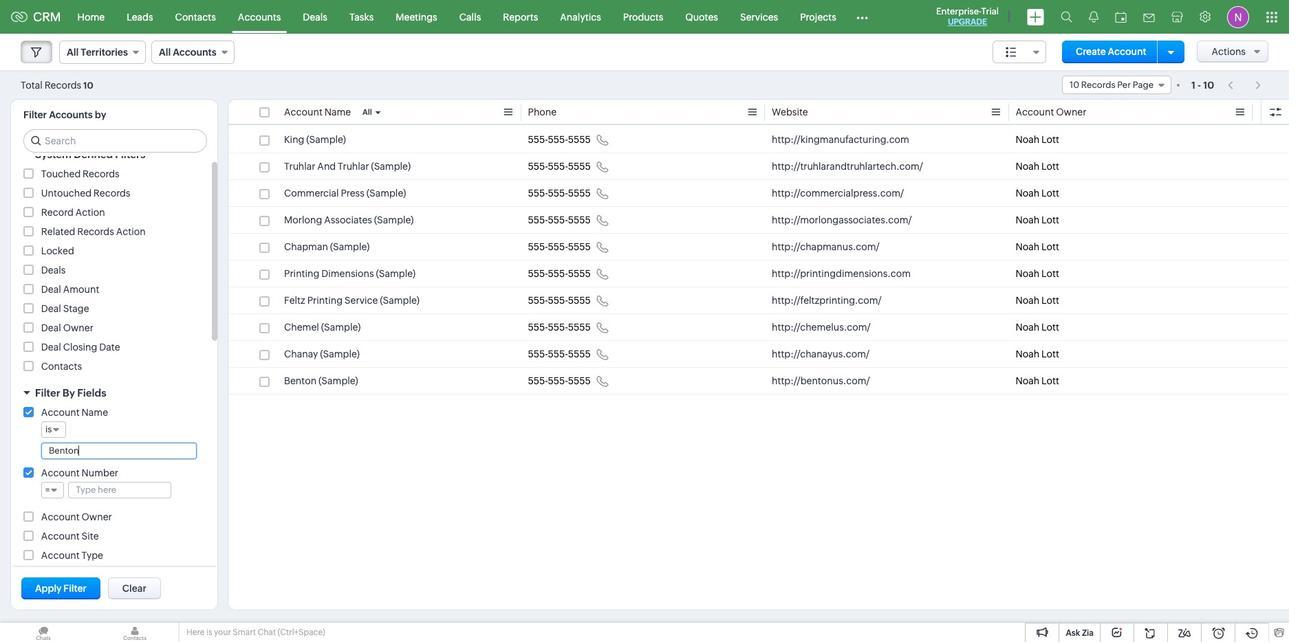 Task type: describe. For each thing, give the bounding box(es) containing it.
stage
[[63, 303, 89, 314]]

noah lott for http://chanayus.com/
[[1016, 349, 1059, 360]]

king (sample) link
[[284, 133, 346, 147]]

all for all accounts
[[159, 47, 171, 58]]

555-555-5555 for printing dimensions (sample)
[[528, 268, 591, 279]]

page
[[1133, 80, 1153, 90]]

chapman
[[284, 241, 328, 252]]

mails image
[[1143, 13, 1155, 22]]

accounts for filter accounts by
[[49, 109, 93, 120]]

contacts link
[[164, 0, 227, 33]]

create account
[[1076, 46, 1146, 57]]

all for all territories
[[67, 47, 79, 58]]

dimensions
[[321, 268, 374, 279]]

records for touched
[[83, 169, 119, 180]]

account down size image
[[1016, 107, 1054, 118]]

touched
[[41, 169, 81, 180]]

and
[[317, 161, 336, 172]]

noah for http://feltzprinting.com/
[[1016, 295, 1039, 306]]

lott for http://printingdimensions.com
[[1041, 268, 1059, 279]]

leads link
[[116, 0, 164, 33]]

by
[[62, 387, 75, 399]]

5555 for http://commercialpress.com/
[[568, 188, 591, 199]]

calendar image
[[1115, 11, 1127, 22]]

search image
[[1061, 11, 1072, 23]]

2 truhlar from the left
[[338, 161, 369, 172]]

1 vertical spatial is
[[206, 628, 212, 638]]

noah lott for http://chemelus.com/
[[1016, 322, 1059, 333]]

=
[[45, 485, 50, 495]]

deal owner
[[41, 323, 93, 334]]

feltz printing service (sample) link
[[284, 294, 420, 307]]

lott for http://chapmanus.com/
[[1041, 241, 1059, 252]]

555-555-5555 for benton (sample)
[[528, 376, 591, 387]]

http://chanayus.com/ link
[[772, 347, 870, 361]]

10 for 1 - 10
[[1203, 79, 1214, 90]]

ask
[[1066, 629, 1080, 638]]

meetings link
[[385, 0, 448, 33]]

commercial
[[284, 188, 339, 199]]

account site
[[41, 531, 99, 542]]

http://bentonus.com/
[[772, 376, 870, 387]]

smart
[[233, 628, 256, 638]]

1 vertical spatial owner
[[63, 323, 93, 334]]

http://kingmanufacturing.com
[[772, 134, 909, 145]]

create menu element
[[1019, 0, 1052, 33]]

5555 for http://chemelus.com/
[[568, 322, 591, 333]]

ask zia
[[1066, 629, 1094, 638]]

accounts link
[[227, 0, 292, 33]]

analytics link
[[549, 0, 612, 33]]

amount
[[63, 284, 99, 295]]

locked
[[41, 246, 74, 257]]

chemel
[[284, 322, 319, 333]]

defined
[[74, 149, 113, 160]]

calls link
[[448, 0, 492, 33]]

(sample) down chanay (sample) link
[[318, 376, 358, 387]]

home
[[77, 11, 105, 22]]

filter accounts by
[[23, 109, 106, 120]]

accounts for all accounts
[[173, 47, 216, 58]]

site
[[82, 531, 99, 542]]

noah for http://chapmanus.com/
[[1016, 241, 1039, 252]]

closing
[[63, 342, 97, 353]]

(sample) up printing dimensions (sample) link
[[330, 241, 370, 252]]

555-555-5555 for feltz printing service (sample)
[[528, 295, 591, 306]]

http://truhlarandtruhlartech.com/
[[772, 161, 923, 172]]

mails element
[[1135, 1, 1163, 33]]

(sample) right associates
[[374, 215, 414, 226]]

filter by fields button
[[11, 381, 217, 405]]

5555 for http://morlongassociates.com/
[[568, 215, 591, 226]]

10 inside "field"
[[1070, 80, 1079, 90]]

lott for http://commercialpress.com/
[[1041, 188, 1059, 199]]

Type here text field
[[69, 483, 171, 498]]

All Territories field
[[59, 41, 146, 64]]

related records action
[[41, 226, 146, 237]]

untouched
[[41, 188, 92, 199]]

http://feltzprinting.com/ link
[[772, 294, 882, 307]]

10 for total records 10
[[83, 80, 93, 90]]

0 horizontal spatial action
[[75, 207, 105, 218]]

type
[[82, 550, 103, 561]]

records for related
[[77, 226, 114, 237]]

create
[[1076, 46, 1106, 57]]

total records 10
[[21, 79, 93, 90]]

lott for http://truhlarandtruhlartech.com/
[[1041, 161, 1059, 172]]

http://commercialpress.com/
[[772, 188, 904, 199]]

deal for deal stage
[[41, 303, 61, 314]]

noah lott for http://morlongassociates.com/
[[1016, 215, 1059, 226]]

http://kingmanufacturing.com link
[[772, 133, 909, 147]]

feltz
[[284, 295, 305, 306]]

truhlar and truhlar (sample)
[[284, 161, 411, 172]]

profile element
[[1219, 0, 1257, 33]]

signals element
[[1081, 0, 1107, 34]]

reports
[[503, 11, 538, 22]]

555-555-5555 for commercial press (sample)
[[528, 188, 591, 199]]

apply
[[35, 583, 62, 594]]

http://truhlarandtruhlartech.com/ link
[[772, 160, 923, 173]]

truhlar and truhlar (sample) link
[[284, 160, 411, 173]]

deals link
[[292, 0, 338, 33]]

upgrade
[[948, 17, 987, 27]]

is inside field
[[45, 424, 52, 435]]

enterprise-trial upgrade
[[936, 6, 999, 27]]

555-555-5555 for truhlar and truhlar (sample)
[[528, 161, 591, 172]]

number
[[82, 468, 118, 479]]

projects link
[[789, 0, 847, 33]]

(sample) down chemel (sample)
[[320, 349, 360, 360]]

records for total
[[44, 79, 81, 90]]

crm
[[33, 10, 61, 24]]

deal for deal amount
[[41, 284, 61, 295]]

reports link
[[492, 0, 549, 33]]

1 vertical spatial action
[[116, 226, 146, 237]]

noah lott for http://printingdimensions.com
[[1016, 268, 1059, 279]]

king
[[284, 134, 304, 145]]

all accounts
[[159, 47, 216, 58]]

tasks link
[[338, 0, 385, 33]]

services link
[[729, 0, 789, 33]]

meetings
[[396, 11, 437, 22]]

noah for http://morlongassociates.com/
[[1016, 215, 1039, 226]]

chemel (sample) link
[[284, 321, 361, 334]]

press
[[341, 188, 364, 199]]

0 vertical spatial name
[[324, 107, 351, 118]]

per
[[1117, 80, 1131, 90]]

is field
[[41, 422, 66, 438]]

benton
[[284, 376, 317, 387]]

contacts inside contacts link
[[175, 11, 216, 22]]

fields
[[77, 387, 106, 399]]

account up = field
[[41, 468, 80, 479]]

deal for deal closing date
[[41, 342, 61, 353]]

= field
[[41, 482, 64, 499]]

actions
[[1212, 46, 1246, 57]]

noah for http://commercialpress.com/
[[1016, 188, 1039, 199]]

size image
[[1006, 46, 1017, 58]]

feltz printing service (sample)
[[284, 295, 420, 306]]

Search text field
[[24, 130, 206, 152]]

5555 for http://printingdimensions.com
[[568, 268, 591, 279]]

1 vertical spatial account owner
[[41, 512, 112, 523]]

http://chanayus.com/
[[772, 349, 870, 360]]

system defined filters button
[[11, 142, 217, 166]]

noah lott for http://kingmanufacturing.com
[[1016, 134, 1059, 145]]



Task type: vqa. For each thing, say whether or not it's contained in the screenshot.
Chapman (Sample) link
yes



Task type: locate. For each thing, give the bounding box(es) containing it.
printing dimensions (sample)
[[284, 268, 416, 279]]

5555 for http://feltzprinting.com/
[[568, 295, 591, 306]]

0 horizontal spatial all
[[67, 47, 79, 58]]

8 555-555-5555 from the top
[[528, 322, 591, 333]]

555-555-5555 for chapman (sample)
[[528, 241, 591, 252]]

0 vertical spatial is
[[45, 424, 52, 435]]

touched records
[[41, 169, 119, 180]]

5555 for http://chapmanus.com/
[[568, 241, 591, 252]]

lott for http://kingmanufacturing.com
[[1041, 134, 1059, 145]]

All Accounts field
[[151, 41, 234, 64]]

noah for http://kingmanufacturing.com
[[1016, 134, 1039, 145]]

1 noah from the top
[[1016, 134, 1039, 145]]

1 horizontal spatial contacts
[[175, 11, 216, 22]]

system defined filters
[[35, 149, 145, 160]]

quotes link
[[674, 0, 729, 33]]

0 horizontal spatial is
[[45, 424, 52, 435]]

noah for http://chanayus.com/
[[1016, 349, 1039, 360]]

1 horizontal spatial all
[[159, 47, 171, 58]]

2 vertical spatial owner
[[82, 512, 112, 523]]

8 noah lott from the top
[[1016, 322, 1059, 333]]

3 noah from the top
[[1016, 188, 1039, 199]]

zia
[[1082, 629, 1094, 638]]

contacts up all accounts field
[[175, 11, 216, 22]]

account up per
[[1108, 46, 1146, 57]]

2 lott from the top
[[1041, 161, 1059, 172]]

name up king (sample)
[[324, 107, 351, 118]]

deal amount
[[41, 284, 99, 295]]

555-555-5555 for morlong associates (sample)
[[528, 215, 591, 226]]

0 vertical spatial account name
[[284, 107, 351, 118]]

noah for http://printingdimensions.com
[[1016, 268, 1039, 279]]

enterprise-
[[936, 6, 981, 17]]

5 lott from the top
[[1041, 241, 1059, 252]]

accounts inside all accounts field
[[173, 47, 216, 58]]

1 horizontal spatial account owner
[[1016, 107, 1086, 118]]

filter inside dropdown button
[[35, 387, 60, 399]]

home link
[[66, 0, 116, 33]]

name down fields
[[82, 407, 108, 418]]

search element
[[1052, 0, 1081, 34]]

deal down deal stage
[[41, 323, 61, 334]]

account up king
[[284, 107, 323, 118]]

noah for http://truhlarandtruhlartech.com/
[[1016, 161, 1039, 172]]

Type here text field
[[42, 444, 196, 459]]

4 noah lott from the top
[[1016, 215, 1059, 226]]

5555 for http://bentonus.com/
[[568, 376, 591, 387]]

owner up "site"
[[82, 512, 112, 523]]

1 horizontal spatial action
[[116, 226, 146, 237]]

accounts inside accounts link
[[238, 11, 281, 22]]

3 555-555-5555 from the top
[[528, 188, 591, 199]]

10 right -
[[1203, 79, 1214, 90]]

benton (sample) link
[[284, 374, 358, 388]]

3 5555 from the top
[[568, 188, 591, 199]]

all inside "field"
[[67, 47, 79, 58]]

1 horizontal spatial is
[[206, 628, 212, 638]]

4 noah from the top
[[1016, 215, 1039, 226]]

account down account site
[[41, 550, 80, 561]]

account name down "filter by fields"
[[41, 407, 108, 418]]

0 vertical spatial filter
[[23, 109, 47, 120]]

0 horizontal spatial accounts
[[49, 109, 93, 120]]

owner down 10 records per page
[[1056, 107, 1086, 118]]

10
[[1203, 79, 1214, 90], [1070, 80, 1079, 90], [83, 80, 93, 90]]

1 vertical spatial accounts
[[173, 47, 216, 58]]

555-555-5555 for chemel (sample)
[[528, 322, 591, 333]]

noah for http://bentonus.com/
[[1016, 376, 1039, 387]]

1 horizontal spatial truhlar
[[338, 161, 369, 172]]

printing up 'chemel (sample)' link
[[307, 295, 343, 306]]

analytics
[[560, 11, 601, 22]]

1 lott from the top
[[1041, 134, 1059, 145]]

noah lott for http://truhlarandtruhlartech.com/
[[1016, 161, 1059, 172]]

8 lott from the top
[[1041, 322, 1059, 333]]

contacts image
[[91, 623, 178, 642]]

6 555-555-5555 from the top
[[528, 268, 591, 279]]

account owner up account site
[[41, 512, 112, 523]]

projects
[[800, 11, 836, 22]]

9 noah lott from the top
[[1016, 349, 1059, 360]]

7 noah from the top
[[1016, 295, 1039, 306]]

10 noah lott from the top
[[1016, 376, 1059, 387]]

5 noah lott from the top
[[1016, 241, 1059, 252]]

filter right apply
[[63, 583, 87, 594]]

calls
[[459, 11, 481, 22]]

owner
[[1056, 107, 1086, 118], [63, 323, 93, 334], [82, 512, 112, 523]]

action up related records action
[[75, 207, 105, 218]]

None field
[[993, 41, 1046, 63]]

0 vertical spatial contacts
[[175, 11, 216, 22]]

0 vertical spatial accounts
[[238, 11, 281, 22]]

2 5555 from the top
[[568, 161, 591, 172]]

account up account site
[[41, 512, 80, 523]]

records for untouched
[[93, 188, 130, 199]]

555-555-5555 for king (sample)
[[528, 134, 591, 145]]

1 vertical spatial deals
[[41, 265, 66, 276]]

deal down "deal owner"
[[41, 342, 61, 353]]

2 vertical spatial accounts
[[49, 109, 93, 120]]

accounts down contacts link
[[173, 47, 216, 58]]

2 noah lott from the top
[[1016, 161, 1059, 172]]

contacts down closing
[[41, 361, 82, 372]]

by
[[95, 109, 106, 120]]

(ctrl+space)
[[278, 628, 325, 638]]

filter by fields
[[35, 387, 106, 399]]

chemel (sample)
[[284, 322, 361, 333]]

10 noah from the top
[[1016, 376, 1039, 387]]

0 vertical spatial printing
[[284, 268, 319, 279]]

http://commercialpress.com/ link
[[772, 186, 904, 200]]

2 horizontal spatial 10
[[1203, 79, 1214, 90]]

10 555-555-5555 from the top
[[528, 376, 591, 387]]

signals image
[[1089, 11, 1098, 23]]

http://chapmanus.com/
[[772, 241, 880, 252]]

row group
[[228, 127, 1289, 395]]

row group containing king (sample)
[[228, 127, 1289, 395]]

deal
[[41, 284, 61, 295], [41, 303, 61, 314], [41, 323, 61, 334], [41, 342, 61, 353]]

10 records per page
[[1070, 80, 1153, 90]]

leads
[[127, 11, 153, 22]]

1 truhlar from the left
[[284, 161, 315, 172]]

account
[[1108, 46, 1146, 57], [284, 107, 323, 118], [1016, 107, 1054, 118], [41, 407, 80, 418], [41, 468, 80, 479], [41, 512, 80, 523], [41, 531, 80, 542], [41, 550, 80, 561]]

records inside "field"
[[1081, 80, 1115, 90]]

1 horizontal spatial accounts
[[173, 47, 216, 58]]

noah lott
[[1016, 134, 1059, 145], [1016, 161, 1059, 172], [1016, 188, 1059, 199], [1016, 215, 1059, 226], [1016, 241, 1059, 252], [1016, 268, 1059, 279], [1016, 295, 1059, 306], [1016, 322, 1059, 333], [1016, 349, 1059, 360], [1016, 376, 1059, 387]]

0 vertical spatial action
[[75, 207, 105, 218]]

1 - 10
[[1191, 79, 1214, 90]]

filters
[[115, 149, 145, 160]]

1 555-555-5555 from the top
[[528, 134, 591, 145]]

6 noah lott from the top
[[1016, 268, 1059, 279]]

0 vertical spatial deals
[[303, 11, 327, 22]]

0 horizontal spatial name
[[82, 407, 108, 418]]

date
[[99, 342, 120, 353]]

system
[[35, 149, 72, 160]]

records down defined
[[83, 169, 119, 180]]

7 5555 from the top
[[568, 295, 591, 306]]

deal up deal stage
[[41, 284, 61, 295]]

lott for http://morlongassociates.com/
[[1041, 215, 1059, 226]]

all inside field
[[159, 47, 171, 58]]

account up is field
[[41, 407, 80, 418]]

deal for deal owner
[[41, 323, 61, 334]]

http://printingdimensions.com
[[772, 268, 911, 279]]

associates
[[324, 215, 372, 226]]

1 deal from the top
[[41, 284, 61, 295]]

(sample) up the and
[[306, 134, 346, 145]]

1 vertical spatial filter
[[35, 387, 60, 399]]

-
[[1198, 79, 1201, 90]]

all territories
[[67, 47, 128, 58]]

http://morlongassociates.com/ link
[[772, 213, 912, 227]]

9 5555 from the top
[[568, 349, 591, 360]]

deals
[[303, 11, 327, 22], [41, 265, 66, 276]]

5555 for http://truhlarandtruhlartech.com/
[[568, 161, 591, 172]]

8 5555 from the top
[[568, 322, 591, 333]]

is left your
[[206, 628, 212, 638]]

action down untouched records
[[116, 226, 146, 237]]

chanay (sample)
[[284, 349, 360, 360]]

products
[[623, 11, 663, 22]]

trial
[[981, 6, 999, 17]]

noah lott for http://chapmanus.com/
[[1016, 241, 1059, 252]]

1 vertical spatial name
[[82, 407, 108, 418]]

deal left stage
[[41, 303, 61, 314]]

4 5555 from the top
[[568, 215, 591, 226]]

10 down all territories at the top left of the page
[[83, 80, 93, 90]]

http://chemelus.com/ link
[[772, 321, 871, 334]]

deal closing date
[[41, 342, 120, 353]]

6 noah from the top
[[1016, 268, 1039, 279]]

8 noah from the top
[[1016, 322, 1039, 333]]

accounts left the deals link
[[238, 11, 281, 22]]

clear
[[122, 583, 146, 594]]

1 noah lott from the top
[[1016, 134, 1059, 145]]

10 5555 from the top
[[568, 376, 591, 387]]

0 horizontal spatial account name
[[41, 407, 108, 418]]

lott for http://chanayus.com/
[[1041, 349, 1059, 360]]

all
[[67, 47, 79, 58], [159, 47, 171, 58], [363, 108, 372, 116]]

filter down the total
[[23, 109, 47, 120]]

account inside button
[[1108, 46, 1146, 57]]

(sample) up the commercial press (sample)
[[371, 161, 411, 172]]

apply filter
[[35, 583, 87, 594]]

1 vertical spatial printing
[[307, 295, 343, 306]]

deals down locked
[[41, 265, 66, 276]]

1 5555 from the top
[[568, 134, 591, 145]]

1 horizontal spatial name
[[324, 107, 351, 118]]

crm link
[[11, 10, 61, 24]]

printing
[[284, 268, 319, 279], [307, 295, 343, 306]]

3 deal from the top
[[41, 323, 61, 334]]

http://chemelus.com/
[[772, 322, 871, 333]]

filter inside button
[[63, 583, 87, 594]]

1 vertical spatial account name
[[41, 407, 108, 418]]

10 inside total records 10
[[83, 80, 93, 90]]

7 555-555-5555 from the top
[[528, 295, 591, 306]]

service
[[344, 295, 378, 306]]

all down leads link
[[159, 47, 171, 58]]

4 555-555-5555 from the top
[[528, 215, 591, 226]]

2 horizontal spatial accounts
[[238, 11, 281, 22]]

account owner
[[1016, 107, 1086, 118], [41, 512, 112, 523]]

5 5555 from the top
[[568, 241, 591, 252]]

is
[[45, 424, 52, 435], [206, 628, 212, 638]]

0 vertical spatial account owner
[[1016, 107, 1086, 118]]

all left territories
[[67, 47, 79, 58]]

(sample) right the service
[[380, 295, 420, 306]]

2 555-555-5555 from the top
[[528, 161, 591, 172]]

0 horizontal spatial contacts
[[41, 361, 82, 372]]

filter for filter accounts by
[[23, 109, 47, 120]]

10 lott from the top
[[1041, 376, 1059, 387]]

1 vertical spatial contacts
[[41, 361, 82, 372]]

0 vertical spatial owner
[[1056, 107, 1086, 118]]

2 noah from the top
[[1016, 161, 1039, 172]]

services
[[740, 11, 778, 22]]

truhlar up press
[[338, 161, 369, 172]]

noah for http://chemelus.com/
[[1016, 322, 1039, 333]]

lott for http://bentonus.com/
[[1041, 376, 1059, 387]]

6 lott from the top
[[1041, 268, 1059, 279]]

10 Records Per Page field
[[1062, 76, 1171, 94]]

records left per
[[1081, 80, 1115, 90]]

account up the account type
[[41, 531, 80, 542]]

9 lott from the top
[[1041, 349, 1059, 360]]

account name up king (sample)
[[284, 107, 351, 118]]

morlong associates (sample) link
[[284, 213, 414, 227]]

1 horizontal spatial 10
[[1070, 80, 1079, 90]]

1 horizontal spatial account name
[[284, 107, 351, 118]]

(sample) right press
[[366, 188, 406, 199]]

records for 10
[[1081, 80, 1115, 90]]

morlong associates (sample)
[[284, 215, 414, 226]]

chapman (sample) link
[[284, 240, 370, 254]]

5555 for http://kingmanufacturing.com
[[568, 134, 591, 145]]

filter left by
[[35, 387, 60, 399]]

records up filter accounts by
[[44, 79, 81, 90]]

10 down create
[[1070, 80, 1079, 90]]

untouched records
[[41, 188, 130, 199]]

555-555-5555 for chanay (sample)
[[528, 349, 591, 360]]

9 555-555-5555 from the top
[[528, 349, 591, 360]]

1 horizontal spatial deals
[[303, 11, 327, 22]]

king (sample)
[[284, 134, 346, 145]]

chat
[[258, 628, 276, 638]]

territories
[[81, 47, 128, 58]]

4 lott from the top
[[1041, 215, 1059, 226]]

5 555-555-5555 from the top
[[528, 241, 591, 252]]

noah lott for http://commercialpress.com/
[[1016, 188, 1059, 199]]

2 horizontal spatial all
[[363, 108, 372, 116]]

5 noah from the top
[[1016, 241, 1039, 252]]

contacts
[[175, 11, 216, 22], [41, 361, 82, 372]]

website
[[772, 107, 808, 118]]

accounts left by
[[49, 109, 93, 120]]

here is your smart chat (ctrl+space)
[[186, 628, 325, 638]]

http://printingdimensions.com link
[[772, 267, 911, 281]]

1
[[1191, 79, 1195, 90]]

9 noah from the top
[[1016, 349, 1039, 360]]

3 noah lott from the top
[[1016, 188, 1059, 199]]

0 horizontal spatial truhlar
[[284, 161, 315, 172]]

truhlar left the and
[[284, 161, 315, 172]]

4 deal from the top
[[41, 342, 61, 353]]

noah lott for http://feltzprinting.com/
[[1016, 295, 1059, 306]]

(sample) down feltz printing service (sample)
[[321, 322, 361, 333]]

3 lott from the top
[[1041, 188, 1059, 199]]

account owner down 10 records per page
[[1016, 107, 1086, 118]]

7 lott from the top
[[1041, 295, 1059, 306]]

apply filter button
[[21, 578, 100, 600]]

lott for http://feltzprinting.com/
[[1041, 295, 1059, 306]]

printing down chapman
[[284, 268, 319, 279]]

http://morlongassociates.com/
[[772, 215, 912, 226]]

chanay
[[284, 349, 318, 360]]

records down touched records
[[93, 188, 130, 199]]

noah lott for http://bentonus.com/
[[1016, 376, 1059, 387]]

morlong
[[284, 215, 322, 226]]

filter for filter by fields
[[35, 387, 60, 399]]

2 deal from the top
[[41, 303, 61, 314]]

records down record action
[[77, 226, 114, 237]]

http://feltzprinting.com/
[[772, 295, 882, 306]]

is down "filter by fields"
[[45, 424, 52, 435]]

0 horizontal spatial 10
[[83, 80, 93, 90]]

chats image
[[0, 623, 87, 642]]

(sample) up the service
[[376, 268, 416, 279]]

navigation
[[1221, 75, 1268, 95]]

0 horizontal spatial deals
[[41, 265, 66, 276]]

5555 for http://chanayus.com/
[[568, 349, 591, 360]]

7 noah lott from the top
[[1016, 295, 1059, 306]]

total
[[21, 79, 43, 90]]

owner up closing
[[63, 323, 93, 334]]

lott for http://chemelus.com/
[[1041, 322, 1059, 333]]

deals left tasks link at the top
[[303, 11, 327, 22]]

all up the truhlar and truhlar (sample)
[[363, 108, 372, 116]]

Other Modules field
[[847, 6, 877, 28]]

2 vertical spatial filter
[[63, 583, 87, 594]]

6 5555 from the top
[[568, 268, 591, 279]]

0 horizontal spatial account owner
[[41, 512, 112, 523]]

lott
[[1041, 134, 1059, 145], [1041, 161, 1059, 172], [1041, 188, 1059, 199], [1041, 215, 1059, 226], [1041, 241, 1059, 252], [1041, 268, 1059, 279], [1041, 295, 1059, 306], [1041, 322, 1059, 333], [1041, 349, 1059, 360], [1041, 376, 1059, 387]]

related
[[41, 226, 75, 237]]

create menu image
[[1027, 9, 1044, 25]]

profile image
[[1227, 6, 1249, 28]]



